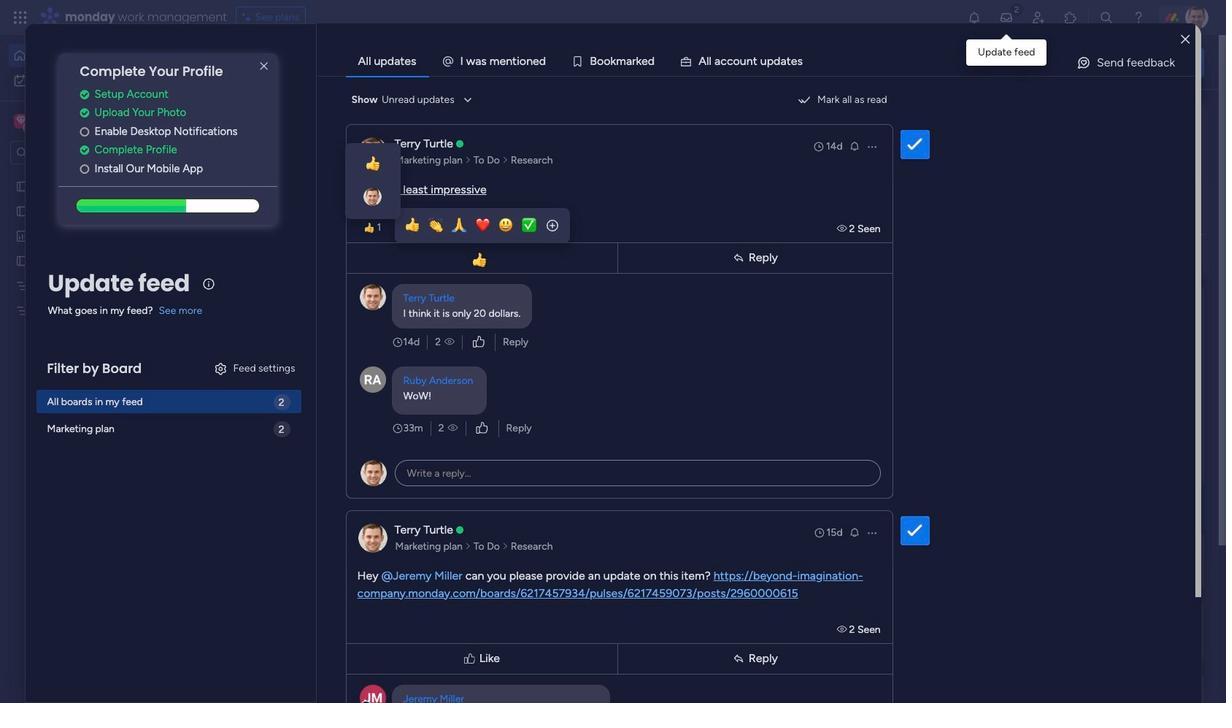 Task type: locate. For each thing, give the bounding box(es) containing it.
contact sales element
[[986, 672, 1205, 703]]

public board image
[[15, 204, 29, 218], [483, 267, 499, 283], [721, 267, 737, 283]]

slider arrow image
[[465, 153, 471, 168]]

templates image image
[[999, 294, 1192, 395]]

reminder image left options image
[[849, 526, 861, 538]]

2 public board image from the top
[[15, 253, 29, 267]]

help center element
[[986, 602, 1205, 661]]

close image
[[1182, 34, 1191, 45]]

reminder image left options icon
[[849, 140, 861, 152]]

0 horizontal spatial public board image
[[15, 204, 29, 218]]

1 horizontal spatial v2 seen image
[[837, 623, 850, 636]]

reminder image
[[849, 140, 861, 152], [849, 526, 861, 538]]

0 vertical spatial reminder image
[[849, 140, 861, 152]]

quick search results list box
[[226, 137, 951, 509]]

1 vertical spatial public board image
[[15, 253, 29, 267]]

0 vertical spatial check circle image
[[80, 89, 89, 100]]

1 vertical spatial v2 seen image
[[837, 623, 850, 636]]

search everything image
[[1100, 10, 1114, 25]]

1 vertical spatial reminder image
[[849, 526, 861, 538]]

dapulse x slim image
[[1183, 106, 1200, 123]]

2 add to favorites image from the left
[[672, 267, 686, 281]]

1 horizontal spatial public board image
[[483, 267, 499, 283]]

0 horizontal spatial add to favorites image
[[433, 267, 448, 281]]

0 vertical spatial public board image
[[15, 179, 29, 193]]

slider arrow image for options icon
[[502, 153, 509, 168]]

notifications image
[[967, 10, 982, 25]]

reminder image for options icon
[[849, 140, 861, 152]]

tab list
[[346, 47, 1196, 76]]

check circle image up circle o image
[[80, 108, 89, 119]]

1 vertical spatial option
[[9, 69, 177, 92]]

1 horizontal spatial add to favorites image
[[672, 267, 686, 281]]

public board image
[[15, 179, 29, 193], [15, 253, 29, 267]]

2 image
[[1011, 1, 1024, 17]]

check circle image
[[80, 145, 89, 156]]

0 vertical spatial v2 seen image
[[837, 222, 850, 235]]

v2 bolt switch image
[[1111, 54, 1120, 70]]

0 vertical spatial option
[[9, 44, 177, 67]]

option
[[9, 44, 177, 67], [9, 69, 177, 92], [0, 173, 186, 176]]

1 vertical spatial check circle image
[[80, 108, 89, 119]]

add to favorites image
[[433, 267, 448, 281], [672, 267, 686, 281]]

workspace selection element
[[14, 112, 122, 131]]

monday marketplace image
[[1064, 10, 1078, 25]]

2 vertical spatial option
[[0, 173, 186, 176]]

public board image up public dashboard image
[[15, 179, 29, 193]]

0 horizontal spatial v2 seen image
[[445, 335, 455, 349]]

public board image down public dashboard image
[[15, 253, 29, 267]]

dapulse x slim image
[[255, 58, 273, 75]]

terry turtle image
[[1186, 6, 1209, 29]]

list box
[[0, 171, 186, 520]]

circle o image
[[80, 163, 89, 174]]

1 reminder image from the top
[[849, 140, 861, 152]]

select product image
[[13, 10, 28, 25]]

1 vertical spatial v2 seen image
[[448, 421, 458, 436]]

v2 like image
[[476, 420, 488, 436]]

slider arrow image
[[502, 153, 509, 168], [465, 539, 471, 554], [502, 539, 509, 554]]

0 vertical spatial v2 seen image
[[445, 335, 455, 349]]

1 horizontal spatial v2 seen image
[[837, 222, 850, 235]]

invite members image
[[1032, 10, 1046, 25]]

check circle image up 'workspace selection' 'element'
[[80, 89, 89, 100]]

Search in workspace field
[[31, 144, 122, 161]]

check circle image
[[80, 89, 89, 100], [80, 108, 89, 119]]

v2 seen image
[[837, 222, 850, 235], [448, 421, 458, 436]]

tab
[[346, 47, 429, 76]]

v2 seen image
[[445, 335, 455, 349], [837, 623, 850, 636]]

2 reminder image from the top
[[849, 526, 861, 538]]



Task type: vqa. For each thing, say whether or not it's contained in the screenshot.
bottom slider arrow icon
yes



Task type: describe. For each thing, give the bounding box(es) containing it.
reminder image for options image
[[849, 526, 861, 538]]

1 add to favorites image from the left
[[433, 267, 448, 281]]

0 horizontal spatial v2 seen image
[[448, 421, 458, 436]]

getting started element
[[986, 532, 1205, 591]]

1 public board image from the top
[[15, 179, 29, 193]]

circle o image
[[80, 126, 89, 137]]

1 check circle image from the top
[[80, 89, 89, 100]]

public dashboard image
[[15, 229, 29, 242]]

v2 user feedback image
[[998, 54, 1009, 71]]

slider arrow image for options image
[[502, 539, 509, 554]]

close recently visited image
[[226, 119, 243, 137]]

workspace image
[[14, 113, 28, 129]]

2 check circle image from the top
[[80, 108, 89, 119]]

options image
[[866, 527, 878, 539]]

2 horizontal spatial public board image
[[721, 267, 737, 283]]

update feed image
[[1000, 10, 1014, 25]]

help image
[[1132, 10, 1146, 25]]

give feedback image
[[1077, 55, 1092, 70]]

options image
[[866, 141, 878, 152]]

v2 like image
[[473, 334, 485, 350]]

see plans image
[[242, 9, 255, 26]]

2 element
[[373, 550, 390, 567]]

workspace image
[[16, 113, 26, 129]]

remove from favorites image
[[433, 446, 448, 460]]



